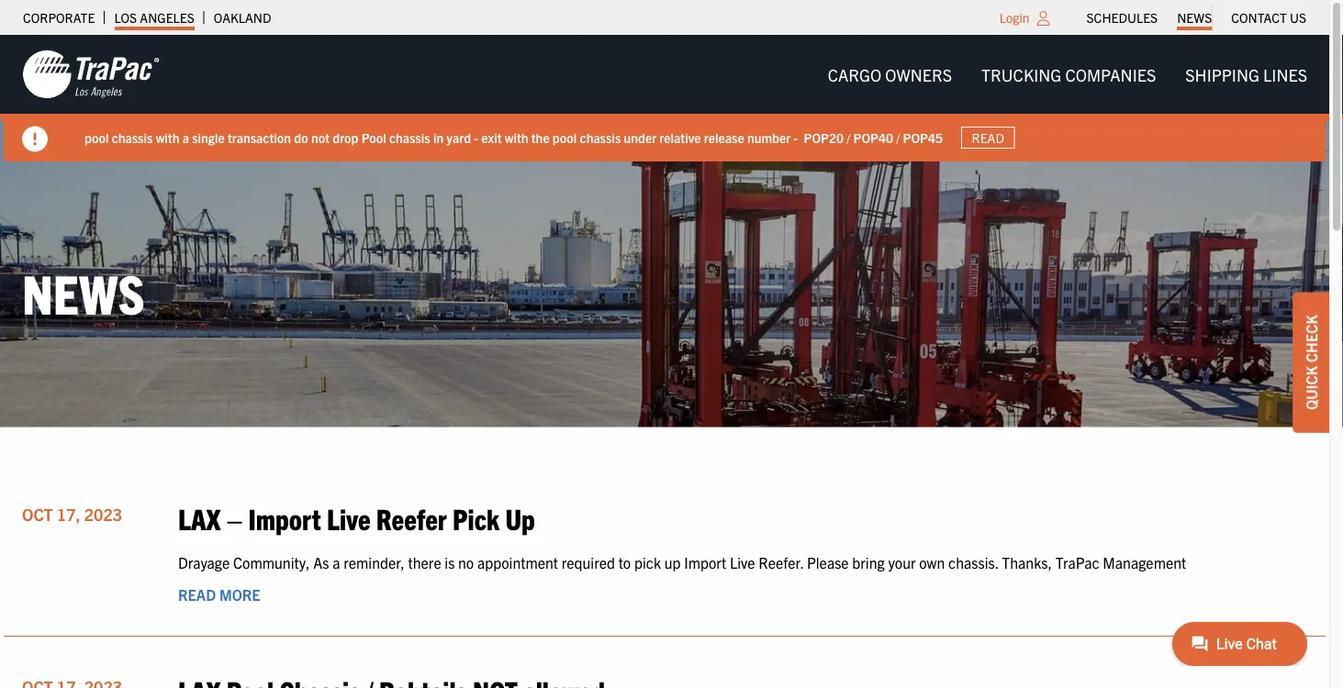 Task type: vqa. For each thing, say whether or not it's contained in the screenshot.
Thanks,
yes



Task type: describe. For each thing, give the bounding box(es) containing it.
0 horizontal spatial live
[[327, 500, 371, 536]]

cargo owners
[[828, 64, 952, 84]]

up
[[505, 500, 535, 536]]

1 chassis from the left
[[112, 129, 153, 146]]

management
[[1103, 553, 1187, 571]]

pool chassis with a single transaction  do not drop pool chassis in yard -  exit with the pool chassis under relative release number -  pop20 / pop40 / pop45
[[84, 129, 943, 146]]

quick check link
[[1293, 292, 1330, 433]]

pop40
[[854, 129, 893, 146]]

in
[[433, 129, 444, 146]]

thanks,
[[1002, 553, 1052, 571]]

login link
[[1000, 9, 1030, 26]]

a for with
[[182, 129, 189, 146]]

required
[[562, 553, 615, 571]]

yard
[[447, 129, 471, 146]]

drayage community, as a reminder, there is no appointment required to pick up import live reefer. please bring your own chassis. thanks, trapac management
[[178, 553, 1187, 571]]

news inside menu bar
[[1177, 9, 1212, 26]]

2023
[[84, 504, 122, 524]]

read for read more
[[178, 585, 216, 604]]

los angeles image
[[22, 49, 160, 100]]

corporate
[[23, 9, 95, 26]]

owners
[[885, 64, 952, 84]]

shipping
[[1186, 64, 1260, 84]]

no
[[458, 553, 474, 571]]

trucking companies link
[[967, 56, 1171, 93]]

cargo
[[828, 64, 882, 84]]

not
[[311, 129, 330, 146]]

read more
[[178, 585, 260, 604]]

1 horizontal spatial import
[[684, 553, 727, 571]]

own
[[919, 553, 945, 571]]

bring
[[852, 553, 885, 571]]

contact
[[1232, 9, 1287, 26]]

single
[[192, 129, 225, 146]]

shipping lines
[[1186, 64, 1308, 84]]

2 pool from the left
[[553, 129, 577, 146]]

appointment
[[477, 553, 558, 571]]

contact us link
[[1232, 5, 1307, 30]]

2 - from the left
[[794, 129, 798, 146]]

1 pool from the left
[[84, 129, 109, 146]]

a for as
[[333, 553, 340, 571]]

angeles
[[140, 9, 195, 26]]

los
[[114, 9, 137, 26]]

cargo owners link
[[813, 56, 967, 93]]

exit
[[481, 129, 502, 146]]

0 vertical spatial import
[[248, 500, 321, 536]]

quick
[[1302, 366, 1320, 410]]

check
[[1302, 315, 1320, 363]]

pop20
[[804, 129, 844, 146]]

pick
[[453, 500, 500, 536]]

number
[[747, 129, 791, 146]]

your
[[888, 553, 916, 571]]

us
[[1290, 9, 1307, 26]]

1 horizontal spatial live
[[730, 553, 755, 571]]

17,
[[57, 504, 80, 524]]

chassis.
[[949, 553, 999, 571]]

lax – import live reefer pick up
[[178, 500, 535, 536]]

1 vertical spatial news
[[22, 258, 145, 326]]

release
[[704, 129, 744, 146]]

relative
[[660, 129, 701, 146]]

los angeles link
[[114, 5, 195, 30]]

–
[[227, 500, 243, 536]]

pick
[[634, 553, 661, 571]]

more
[[219, 585, 260, 604]]

2 with from the left
[[505, 129, 529, 146]]

the
[[531, 129, 550, 146]]

shipping lines link
[[1171, 56, 1322, 93]]

please
[[807, 553, 849, 571]]

banner containing cargo owners
[[0, 35, 1343, 162]]

lax – import live reefer pick up article
[[4, 483, 1326, 637]]

1 - from the left
[[474, 129, 478, 146]]



Task type: locate. For each thing, give the bounding box(es) containing it.
a
[[182, 129, 189, 146], [333, 553, 340, 571]]

light image
[[1037, 11, 1050, 26]]

up
[[665, 553, 681, 571]]

los angeles
[[114, 9, 195, 26]]

2 chassis from the left
[[389, 129, 430, 146]]

0 horizontal spatial read
[[178, 585, 216, 604]]

menu bar containing cargo owners
[[813, 56, 1322, 93]]

pop45
[[903, 129, 943, 146]]

0 vertical spatial news
[[1177, 9, 1212, 26]]

schedules
[[1087, 9, 1158, 26]]

1 vertical spatial menu bar
[[813, 56, 1322, 93]]

3 chassis from the left
[[580, 129, 621, 146]]

1 / from the left
[[847, 129, 851, 146]]

0 vertical spatial a
[[182, 129, 189, 146]]

oakland link
[[214, 5, 271, 30]]

0 horizontal spatial /
[[847, 129, 851, 146]]

a right as
[[333, 553, 340, 571]]

1 horizontal spatial pool
[[553, 129, 577, 146]]

solid image
[[22, 126, 48, 152]]

pool right the
[[553, 129, 577, 146]]

- left 'exit'
[[474, 129, 478, 146]]

is
[[445, 553, 455, 571]]

1 horizontal spatial chassis
[[389, 129, 430, 146]]

with left single
[[156, 129, 179, 146]]

import up community,
[[248, 500, 321, 536]]

0 horizontal spatial news
[[22, 258, 145, 326]]

news link
[[1177, 5, 1212, 30]]

1 vertical spatial a
[[333, 553, 340, 571]]

schedules link
[[1087, 5, 1158, 30]]

0 vertical spatial live
[[327, 500, 371, 536]]

quick check
[[1302, 315, 1320, 410]]

oct 17, 2023
[[22, 504, 122, 524]]

-
[[474, 129, 478, 146], [794, 129, 798, 146]]

0 horizontal spatial with
[[156, 129, 179, 146]]

oct
[[22, 504, 53, 524]]

with left the
[[505, 129, 529, 146]]

there
[[408, 553, 441, 571]]

- right number
[[794, 129, 798, 146]]

reefer
[[376, 500, 447, 536]]

1 with from the left
[[156, 129, 179, 146]]

reminder,
[[344, 553, 405, 571]]

a left single
[[182, 129, 189, 146]]

chassis left 'in'
[[389, 129, 430, 146]]

to
[[619, 553, 631, 571]]

chassis
[[112, 129, 153, 146], [389, 129, 430, 146], [580, 129, 621, 146]]

with
[[156, 129, 179, 146], [505, 129, 529, 146]]

read inside lax – import live reefer pick up article
[[178, 585, 216, 604]]

import right up
[[684, 553, 727, 571]]

login
[[1000, 9, 1030, 26]]

/ right pop20
[[847, 129, 851, 146]]

corporate link
[[23, 5, 95, 30]]

menu bar up shipping
[[1077, 5, 1316, 30]]

0 horizontal spatial chassis
[[112, 129, 153, 146]]

menu bar inside banner
[[813, 56, 1322, 93]]

read more link
[[178, 585, 260, 604]]

companies
[[1066, 64, 1156, 84]]

reefer.
[[759, 553, 804, 571]]

live up reminder, on the bottom left of the page
[[327, 500, 371, 536]]

transaction
[[228, 129, 291, 146]]

lax
[[178, 500, 221, 536]]

0 horizontal spatial a
[[182, 129, 189, 146]]

0 horizontal spatial -
[[474, 129, 478, 146]]

1 horizontal spatial with
[[505, 129, 529, 146]]

pool
[[362, 129, 386, 146]]

chassis left under
[[580, 129, 621, 146]]

1 horizontal spatial /
[[896, 129, 900, 146]]

pool right solid icon
[[84, 129, 109, 146]]

1 horizontal spatial news
[[1177, 9, 1212, 26]]

1 vertical spatial import
[[684, 553, 727, 571]]

2 horizontal spatial chassis
[[580, 129, 621, 146]]

1 horizontal spatial read
[[972, 129, 1004, 146]]

trucking companies
[[982, 64, 1156, 84]]

live
[[327, 500, 371, 536], [730, 553, 755, 571]]

import
[[248, 500, 321, 536], [684, 553, 727, 571]]

live left 'reefer.' at the bottom of the page
[[730, 553, 755, 571]]

0 horizontal spatial pool
[[84, 129, 109, 146]]

news
[[1177, 9, 1212, 26], [22, 258, 145, 326]]

pool
[[84, 129, 109, 146], [553, 129, 577, 146]]

drop
[[333, 129, 359, 146]]

banner
[[0, 35, 1343, 162]]

under
[[624, 129, 657, 146]]

do
[[294, 129, 308, 146]]

article
[[4, 656, 1326, 689]]

1 horizontal spatial a
[[333, 553, 340, 571]]

1 horizontal spatial -
[[794, 129, 798, 146]]

2 / from the left
[[896, 129, 900, 146]]

community,
[[233, 553, 310, 571]]

chassis down los angeles image
[[112, 129, 153, 146]]

read link
[[961, 127, 1015, 149]]

1 vertical spatial live
[[730, 553, 755, 571]]

/ left pop45
[[896, 129, 900, 146]]

0 vertical spatial read
[[972, 129, 1004, 146]]

menu bar containing schedules
[[1077, 5, 1316, 30]]

contact us
[[1232, 9, 1307, 26]]

lines
[[1264, 64, 1308, 84]]

menu bar down light "image"
[[813, 56, 1322, 93]]

a inside lax – import live reefer pick up article
[[333, 553, 340, 571]]

/
[[847, 129, 851, 146], [896, 129, 900, 146]]

as
[[313, 553, 329, 571]]

trucking
[[982, 64, 1062, 84]]

read inside banner
[[972, 129, 1004, 146]]

drayage
[[178, 553, 230, 571]]

oakland
[[214, 9, 271, 26]]

read
[[972, 129, 1004, 146], [178, 585, 216, 604]]

1 vertical spatial read
[[178, 585, 216, 604]]

read for read
[[972, 129, 1004, 146]]

read down drayage at bottom left
[[178, 585, 216, 604]]

menu bar
[[1077, 5, 1316, 30], [813, 56, 1322, 93]]

read right pop45
[[972, 129, 1004, 146]]

0 vertical spatial menu bar
[[1077, 5, 1316, 30]]

trapac
[[1056, 553, 1100, 571]]

0 horizontal spatial import
[[248, 500, 321, 536]]



